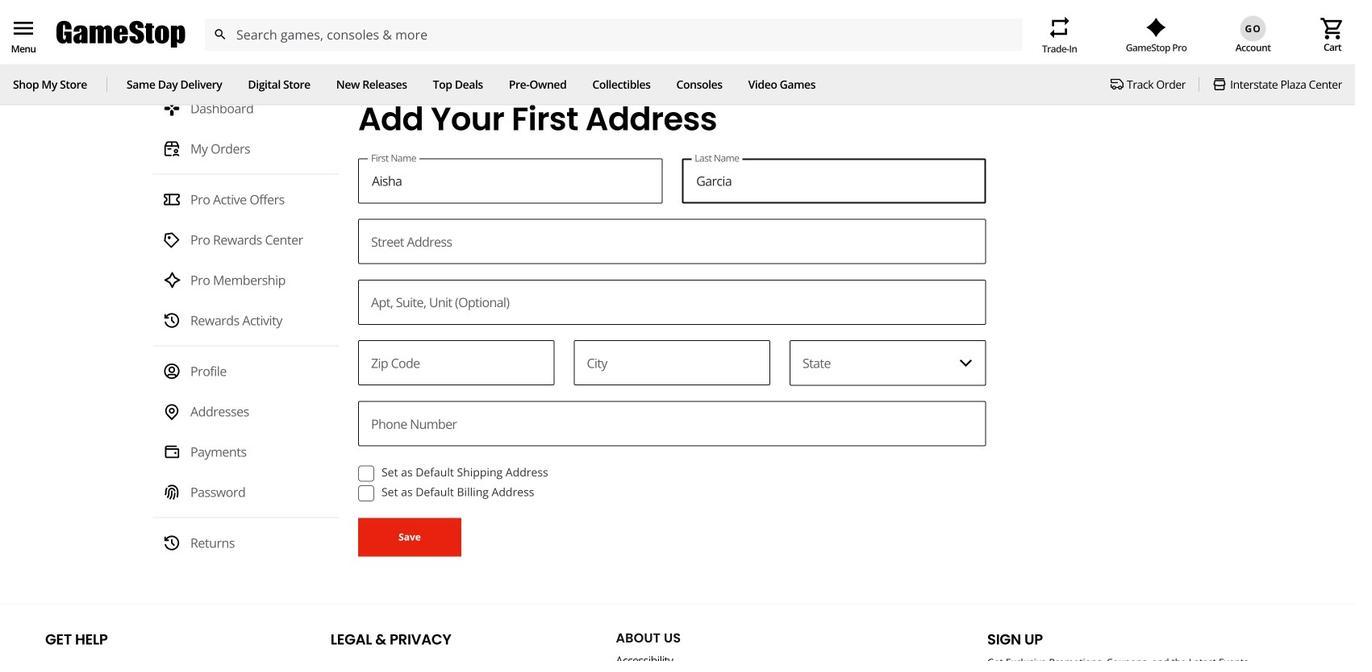 Task type: describe. For each thing, give the bounding box(es) containing it.
pro active offers icon image
[[163, 191, 181, 209]]

pro membership icon image
[[163, 272, 181, 289]]

payments icon image
[[163, 444, 181, 461]]

my orders icon image
[[163, 140, 181, 158]]

gamestop image
[[56, 19, 186, 50]]



Task type: locate. For each thing, give the bounding box(es) containing it.
None text field
[[574, 341, 771, 386], [358, 401, 987, 447], [574, 341, 771, 386], [358, 401, 987, 447]]

None search field
[[204, 18, 1023, 51]]

returns icon image
[[163, 535, 181, 553]]

gamestop pro icon image
[[1147, 18, 1167, 37]]

profile icon image
[[163, 363, 181, 381]]

rewards activity icon image
[[163, 312, 181, 330]]

pro rewards center icon image
[[163, 231, 181, 249]]

dashboard icon image
[[163, 100, 181, 118]]

None telephone field
[[358, 341, 555, 386]]

None text field
[[358, 159, 663, 204], [682, 159, 987, 204], [358, 219, 987, 264], [358, 280, 987, 325], [358, 159, 663, 204], [682, 159, 987, 204], [358, 219, 987, 264], [358, 280, 987, 325]]

Search games, consoles & more search field
[[236, 18, 994, 51]]

password icon image
[[163, 484, 181, 502]]

addresses icon image
[[163, 403, 181, 421]]



